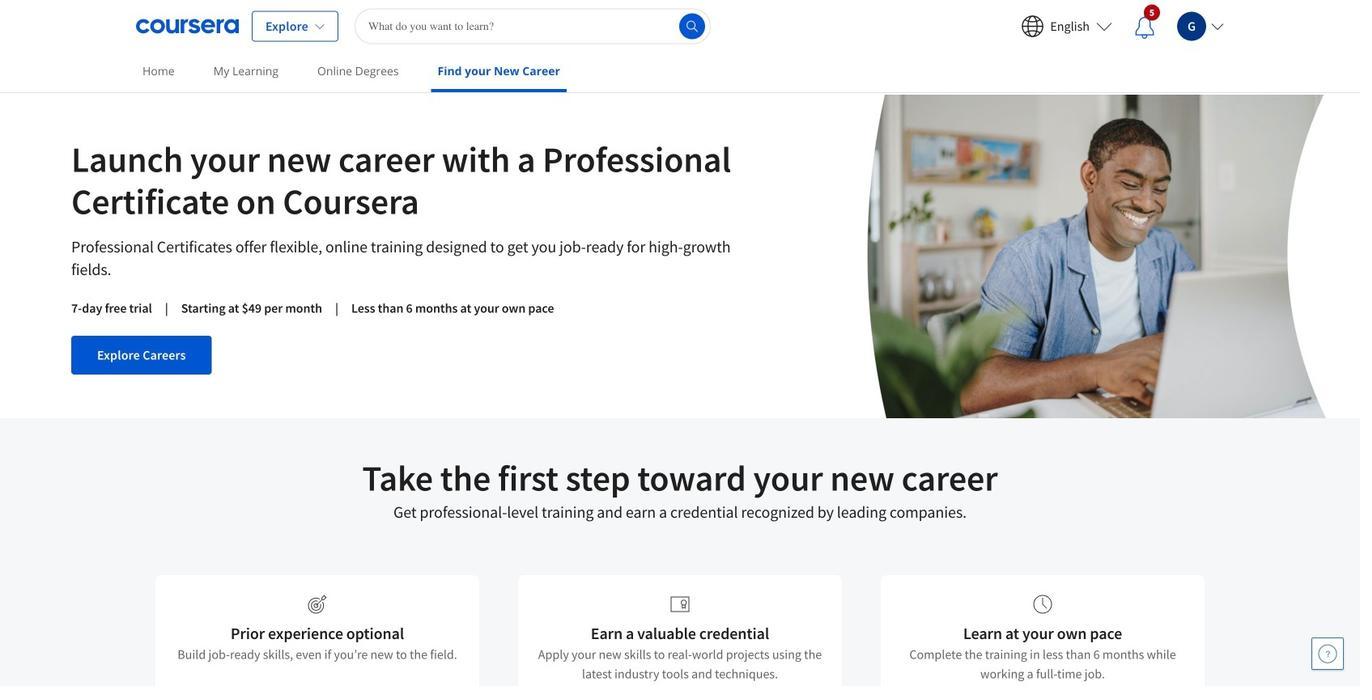 Task type: vqa. For each thing, say whether or not it's contained in the screenshot.
'Coursera' image
yes



Task type: locate. For each thing, give the bounding box(es) containing it.
coursera image
[[136, 13, 239, 39]]

What do you want to learn? text field
[[355, 9, 711, 44]]

help center image
[[1319, 645, 1338, 664]]

None search field
[[355, 9, 711, 44]]



